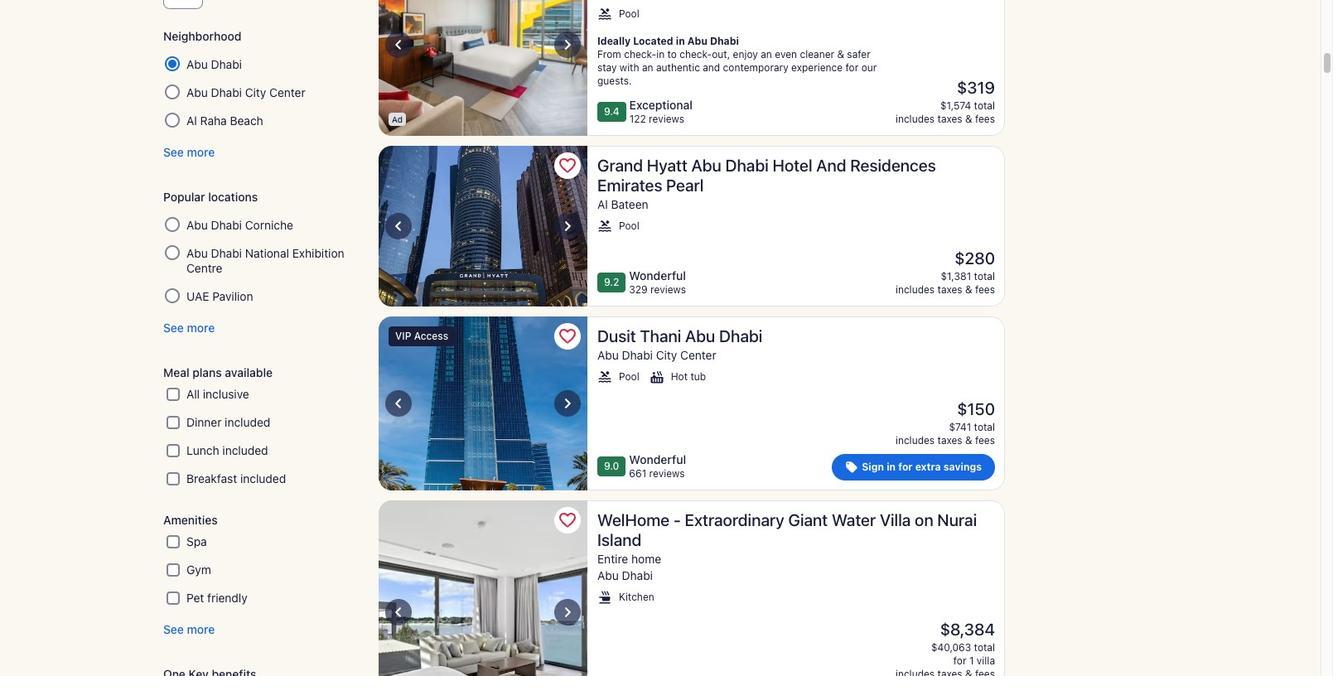 Task type: vqa. For each thing, say whether or not it's contained in the screenshot.


Task type: describe. For each thing, give the bounding box(es) containing it.
hyatt
[[647, 156, 688, 175]]

see for pet friendly
[[163, 623, 184, 637]]

pet friendly
[[187, 591, 248, 605]]

water
[[832, 511, 876, 530]]

9.4
[[604, 105, 620, 118]]

even
[[775, 48, 798, 61]]

0 horizontal spatial city
[[245, 86, 266, 100]]

show next image for welhome - extraordinary giant water villa on nurai island image
[[558, 603, 578, 623]]

uae
[[187, 289, 209, 304]]

our
[[862, 61, 877, 74]]

reviews for thani
[[650, 468, 685, 480]]

savings
[[944, 461, 982, 473]]

city inside dusit thani abu dhabi abu dhabi city center
[[656, 348, 678, 362]]

& for $319
[[966, 113, 973, 125]]

safer
[[848, 48, 871, 61]]

for inside the $8,384 $40,063 total for 1 villa
[[954, 655, 967, 667]]

abu dhabi corniche
[[187, 218, 294, 232]]

hotel
[[773, 156, 813, 175]]

abu down dusit at the left of the page
[[598, 348, 619, 362]]

dhabi up abu dhabi city center
[[211, 57, 242, 71]]

tub
[[691, 371, 706, 383]]

corniche
[[245, 218, 294, 232]]

stay
[[598, 61, 617, 74]]

access
[[414, 330, 449, 342]]

extra
[[916, 461, 942, 473]]

$8,384 $40,063 total for 1 villa
[[932, 620, 996, 667]]

dhabi down dusit at the left of the page
[[622, 348, 653, 362]]

abu dhabi city center
[[187, 86, 306, 100]]

$741
[[950, 421, 972, 434]]

& for $150
[[966, 434, 973, 447]]

$1,574
[[941, 99, 972, 112]]

with
[[620, 61, 640, 74]]

meal plans available
[[163, 366, 273, 380]]

contemporary
[[723, 61, 789, 74]]

$319
[[958, 78, 996, 97]]

national
[[245, 246, 289, 260]]

amenities
[[163, 513, 218, 527]]

from
[[598, 48, 622, 61]]

guests.
[[598, 75, 632, 87]]

$150
[[958, 400, 996, 419]]

includes for $319
[[896, 113, 935, 125]]

1 vertical spatial small image
[[598, 219, 613, 234]]

bateen
[[611, 197, 649, 211]]

see more button for pet friendly
[[163, 623, 359, 638]]

for inside sign in for extra savings link
[[899, 461, 913, 473]]

welhome
[[598, 511, 670, 530]]

dusit thani abu dhabi abu dhabi city center
[[598, 327, 763, 362]]

al raha beach
[[187, 114, 263, 128]]

reviews inside the exceptional 122 reviews
[[649, 113, 685, 125]]

see more for al raha beach
[[163, 145, 215, 159]]

island
[[598, 531, 642, 550]]

total inside the $8,384 $40,063 total for 1 villa
[[975, 642, 996, 654]]

experience
[[792, 61, 843, 74]]

sign
[[862, 461, 885, 473]]

villa
[[880, 511, 911, 530]]

taxes for $150
[[938, 434, 963, 447]]

pavilion
[[212, 289, 253, 304]]

show previous image for grand hyatt abu dhabi hotel and residences emirates pearl image
[[389, 216, 409, 236]]

friendly
[[207, 591, 248, 605]]

more for al
[[187, 145, 215, 159]]

reviews for hyatt
[[651, 284, 686, 296]]

show previous image for dusit thani abu dhabi image
[[389, 394, 409, 414]]

9.2
[[604, 276, 620, 289]]

exterior image for grand hyatt abu dhabi hotel and residences emirates pearl
[[379, 146, 588, 307]]

hot
[[671, 371, 688, 383]]

more for pet
[[187, 623, 215, 637]]

$280 $1,381 total includes taxes & fees
[[896, 249, 996, 296]]

& inside ideally located in abu dhabi from check-in to check-out, enjoy an even cleaner & safer stay with an authentic and contemporary experience for our guests.
[[838, 48, 845, 61]]

lunch included
[[187, 444, 268, 458]]

dhabi inside grand hyatt abu dhabi hotel and residences emirates pearl al bateen
[[726, 156, 769, 175]]

exceptional 122 reviews
[[630, 98, 693, 125]]

popular
[[163, 190, 205, 204]]

fees for $319
[[976, 113, 996, 125]]

thani
[[640, 327, 682, 346]]

all
[[187, 387, 200, 401]]

located
[[634, 35, 674, 47]]

villa
[[977, 655, 996, 667]]

ideally
[[598, 35, 631, 47]]

meal
[[163, 366, 189, 380]]

wonderful 661 reviews
[[630, 453, 687, 480]]

center inside dusit thani abu dhabi abu dhabi city center
[[681, 348, 717, 362]]

grand
[[598, 156, 643, 175]]

pet
[[187, 591, 204, 605]]

total for $150
[[975, 421, 996, 434]]

vip
[[395, 330, 412, 342]]

see more button for al raha beach
[[163, 145, 359, 160]]

0 vertical spatial an
[[761, 48, 773, 61]]

abu inside ideally located in abu dhabi from check-in to check-out, enjoy an even cleaner & safer stay with an authentic and contemporary experience for our guests.
[[688, 35, 708, 47]]

hot tub
[[671, 371, 706, 383]]

0 horizontal spatial center
[[270, 86, 306, 100]]

661
[[630, 468, 647, 480]]

beach
[[230, 114, 263, 128]]

dhabi inside welhome - extraordinary giant water villa on nurai island entire home abu dhabi
[[622, 569, 653, 583]]

abu dhabi national exhibition centre
[[187, 246, 345, 275]]

see more button for uae pavilion
[[163, 321, 359, 336]]

giant
[[789, 511, 828, 530]]

abu dhabi
[[187, 57, 242, 71]]

1 vertical spatial in
[[657, 48, 665, 61]]

abu inside welhome - extraordinary giant water villa on nurai island entire home abu dhabi
[[598, 569, 619, 583]]

cleaner
[[800, 48, 835, 61]]

3 pool from the top
[[619, 371, 640, 383]]

2 horizontal spatial in
[[887, 461, 896, 473]]

enjoy
[[733, 48, 758, 61]]

welhome - extraordinary giant water villa on nurai island entire home abu dhabi
[[598, 511, 978, 583]]

home
[[632, 552, 662, 566]]

emirates
[[598, 176, 663, 195]]

to
[[668, 48, 677, 61]]

1 pool from the top
[[619, 7, 640, 20]]

0 horizontal spatial an
[[642, 61, 654, 74]]

al inside grand hyatt abu dhabi hotel and residences emirates pearl al bateen
[[598, 197, 608, 211]]

$319 $1,574 total includes taxes & fees
[[896, 78, 996, 125]]

small image for kitchen
[[598, 590, 613, 605]]

329
[[629, 284, 648, 296]]



Task type: locate. For each thing, give the bounding box(es) containing it.
small image down bateen
[[598, 219, 613, 234]]

small image up ideally
[[598, 7, 613, 22]]

reviews inside the wonderful 329 reviews
[[651, 284, 686, 296]]

in up to
[[676, 35, 685, 47]]

in
[[676, 35, 685, 47], [657, 48, 665, 61], [887, 461, 896, 473]]

in right sign on the right
[[887, 461, 896, 473]]

1 vertical spatial an
[[642, 61, 654, 74]]

small image
[[598, 7, 613, 22], [598, 219, 613, 234], [650, 370, 665, 385]]

fees
[[976, 113, 996, 125], [976, 284, 996, 296], [976, 434, 996, 447]]

0 vertical spatial exterior image
[[379, 146, 588, 307]]

see more for pet friendly
[[163, 623, 215, 637]]

for down the safer
[[846, 61, 859, 74]]

total inside $280 $1,381 total includes taxes & fees
[[975, 270, 996, 283]]

& inside $280 $1,381 total includes taxes & fees
[[966, 284, 973, 296]]

neighborhood
[[163, 29, 242, 43]]

dhabi down locations
[[211, 218, 242, 232]]

room image
[[379, 501, 588, 677]]

0 vertical spatial small image
[[598, 7, 613, 22]]

pearl
[[667, 176, 704, 195]]

0 vertical spatial pool
[[619, 7, 640, 20]]

1 vertical spatial reviews
[[651, 284, 686, 296]]

& down $741 on the right of the page
[[966, 434, 973, 447]]

$150 $741 total includes taxes & fees
[[896, 400, 996, 447]]

centre
[[187, 261, 223, 275]]

1 vertical spatial center
[[681, 348, 717, 362]]

small image for pool
[[598, 370, 613, 385]]

residences
[[851, 156, 937, 175]]

2 vertical spatial fees
[[976, 434, 996, 447]]

0 vertical spatial fees
[[976, 113, 996, 125]]

sign in for extra savings
[[862, 461, 982, 473]]

2 see from the top
[[163, 321, 184, 335]]

1 vertical spatial taxes
[[938, 284, 963, 296]]

3 includes from the top
[[896, 434, 935, 447]]

spa
[[187, 535, 207, 549]]

1 horizontal spatial center
[[681, 348, 717, 362]]

0 vertical spatial includes
[[896, 113, 935, 125]]

3 fees from the top
[[976, 434, 996, 447]]

check- up and
[[680, 48, 712, 61]]

exceptional
[[630, 98, 693, 112]]

dhabi down 'home'
[[622, 569, 653, 583]]

abu inside abu dhabi national exhibition centre
[[187, 246, 208, 260]]

fees inside the $150 $741 total includes taxes & fees
[[976, 434, 996, 447]]

1 vertical spatial al
[[598, 197, 608, 211]]

& inside the $150 $741 total includes taxes & fees
[[966, 434, 973, 447]]

see for al raha beach
[[163, 145, 184, 159]]

1 more from the top
[[187, 145, 215, 159]]

raha
[[200, 114, 227, 128]]

and
[[817, 156, 847, 175]]

1 vertical spatial exterior image
[[379, 317, 588, 491]]

reviews
[[649, 113, 685, 125], [651, 284, 686, 296], [650, 468, 685, 480]]

in left to
[[657, 48, 665, 61]]

1 vertical spatial more
[[187, 321, 215, 335]]

1 vertical spatial city
[[656, 348, 678, 362]]

2 vertical spatial includes
[[896, 434, 935, 447]]

an
[[761, 48, 773, 61], [642, 61, 654, 74]]

al left bateen
[[598, 197, 608, 211]]

kitchen
[[619, 591, 655, 604]]

0 horizontal spatial for
[[846, 61, 859, 74]]

included down lunch included
[[240, 472, 286, 486]]

2 vertical spatial included
[[240, 472, 286, 486]]

2 vertical spatial see
[[163, 623, 184, 637]]

includes for $280
[[896, 284, 935, 296]]

included up breakfast included at left
[[223, 444, 268, 458]]

2 check- from the left
[[680, 48, 712, 61]]

grand hyatt abu dhabi hotel and residences emirates pearl al bateen
[[598, 156, 937, 211]]

see more button
[[163, 145, 359, 160], [163, 321, 359, 336], [163, 623, 359, 638]]

3 see more from the top
[[163, 623, 215, 637]]

reviews down exceptional
[[649, 113, 685, 125]]

living area image
[[379, 0, 588, 136]]

includes
[[896, 113, 935, 125], [896, 284, 935, 296], [896, 434, 935, 447]]

wonderful for center
[[630, 453, 687, 467]]

taxes inside $280 $1,381 total includes taxes & fees
[[938, 284, 963, 296]]

see for uae pavilion
[[163, 321, 184, 335]]

more down uae
[[187, 321, 215, 335]]

2 vertical spatial taxes
[[938, 434, 963, 447]]

3 see from the top
[[163, 623, 184, 637]]

reviews right 329
[[651, 284, 686, 296]]

dhabi inside ideally located in abu dhabi from check-in to check-out, enjoy an even cleaner & safer stay with an authentic and contemporary experience for our guests.
[[710, 35, 739, 47]]

out,
[[712, 48, 731, 61]]

0 vertical spatial more
[[187, 145, 215, 159]]

center
[[270, 86, 306, 100], [681, 348, 717, 362]]

0 vertical spatial see
[[163, 145, 184, 159]]

-
[[674, 511, 681, 530]]

more for uae
[[187, 321, 215, 335]]

1 horizontal spatial city
[[656, 348, 678, 362]]

2 includes from the top
[[896, 284, 935, 296]]

see more button down friendly
[[163, 623, 359, 638]]

total down "$280"
[[975, 270, 996, 283]]

2 more from the top
[[187, 321, 215, 335]]

an right with
[[642, 61, 654, 74]]

fees down $150
[[976, 434, 996, 447]]

0 horizontal spatial in
[[657, 48, 665, 61]]

1 vertical spatial wonderful
[[630, 453, 687, 467]]

al left "raha"
[[187, 114, 197, 128]]

0 horizontal spatial check-
[[624, 48, 657, 61]]

al
[[187, 114, 197, 128], [598, 197, 608, 211]]

exhibition
[[292, 246, 345, 260]]

fees for $150
[[976, 434, 996, 447]]

wonderful up 329
[[629, 269, 686, 283]]

fees down "$280"
[[976, 284, 996, 296]]

2 vertical spatial more
[[187, 623, 215, 637]]

gym
[[187, 563, 211, 577]]

dinner
[[187, 415, 222, 430]]

available
[[225, 366, 273, 380]]

1 vertical spatial for
[[899, 461, 913, 473]]

$8,384
[[941, 620, 996, 639]]

for inside ideally located in abu dhabi from check-in to check-out, enjoy an even cleaner & safer stay with an authentic and contemporary experience for our guests.
[[846, 61, 859, 74]]

exterior image for dusit thani abu dhabi
[[379, 317, 588, 491]]

lunch
[[187, 444, 219, 458]]

1 exterior image from the top
[[379, 146, 588, 307]]

1 see more button from the top
[[163, 145, 359, 160]]

dhabi up al raha beach
[[211, 86, 242, 100]]

see more for uae pavilion
[[163, 321, 215, 335]]

breakfast
[[187, 472, 237, 486]]

2 vertical spatial in
[[887, 461, 896, 473]]

all inclusive
[[187, 387, 249, 401]]

2 small image from the top
[[598, 590, 613, 605]]

& inside the $319 $1,574 total includes taxes & fees
[[966, 113, 973, 125]]

reviews right '661'
[[650, 468, 685, 480]]

2 exterior image from the top
[[379, 317, 588, 491]]

total inside the $319 $1,574 total includes taxes & fees
[[975, 99, 996, 112]]

2 see more from the top
[[163, 321, 215, 335]]

ideally located in abu dhabi from check-in to check-out, enjoy an even cleaner & safer stay with an authentic and contemporary experience for our guests.
[[598, 35, 877, 87]]

122
[[630, 113, 646, 125]]

0 vertical spatial see more
[[163, 145, 215, 159]]

includes inside the $319 $1,574 total includes taxes & fees
[[896, 113, 935, 125]]

small image down dusit at the left of the page
[[598, 370, 613, 385]]

2 wonderful from the top
[[630, 453, 687, 467]]

2 see more button from the top
[[163, 321, 359, 336]]

dinner included
[[187, 415, 271, 430]]

leading image
[[846, 461, 859, 474]]

wonderful up '661'
[[630, 453, 687, 467]]

1 fees from the top
[[976, 113, 996, 125]]

pool down bateen
[[619, 220, 640, 232]]

total for $319
[[975, 99, 996, 112]]

for
[[846, 61, 859, 74], [899, 461, 913, 473], [954, 655, 967, 667]]

for left the extra
[[899, 461, 913, 473]]

taxes down $1,381
[[938, 284, 963, 296]]

wonderful 329 reviews
[[629, 269, 686, 296]]

see more button down pavilion
[[163, 321, 359, 336]]

4 total from the top
[[975, 642, 996, 654]]

& down $1,574
[[966, 113, 973, 125]]

fees inside the $319 $1,574 total includes taxes & fees
[[976, 113, 996, 125]]

taxes
[[938, 113, 963, 125], [938, 284, 963, 296], [938, 434, 963, 447]]

abu down entire
[[598, 569, 619, 583]]

0 vertical spatial small image
[[598, 370, 613, 385]]

city up beach
[[245, 86, 266, 100]]

abu down popular
[[187, 218, 208, 232]]

1 taxes from the top
[[938, 113, 963, 125]]

reviews inside wonderful 661 reviews
[[650, 468, 685, 480]]

an up 'contemporary'
[[761, 48, 773, 61]]

more
[[187, 145, 215, 159], [187, 321, 215, 335], [187, 623, 215, 637]]

0 vertical spatial taxes
[[938, 113, 963, 125]]

dhabi right thani
[[720, 327, 763, 346]]

1 vertical spatial included
[[223, 444, 268, 458]]

included for dinner included
[[225, 415, 271, 430]]

0 vertical spatial see more button
[[163, 145, 359, 160]]

sign in for extra savings link
[[833, 454, 996, 481]]

included
[[225, 415, 271, 430], [223, 444, 268, 458], [240, 472, 286, 486]]

city
[[245, 86, 266, 100], [656, 348, 678, 362]]

2 vertical spatial pool
[[619, 371, 640, 383]]

see more down uae
[[163, 321, 215, 335]]

total inside the $150 $741 total includes taxes & fees
[[975, 421, 996, 434]]

wonderful
[[629, 269, 686, 283], [630, 453, 687, 467]]

exterior image
[[379, 146, 588, 307], [379, 317, 588, 491]]

& left the safer
[[838, 48, 845, 61]]

small image
[[598, 370, 613, 385], [598, 590, 613, 605]]

fees for $280
[[976, 284, 996, 296]]

dhabi up centre
[[211, 246, 242, 260]]

1 horizontal spatial check-
[[680, 48, 712, 61]]

wonderful for emirates
[[629, 269, 686, 283]]

2 total from the top
[[975, 270, 996, 283]]

1 vertical spatial see more button
[[163, 321, 359, 336]]

check- up with
[[624, 48, 657, 61]]

1 vertical spatial fees
[[976, 284, 996, 296]]

and
[[703, 61, 721, 74]]

1 vertical spatial see more
[[163, 321, 215, 335]]

taxes down $1,574
[[938, 113, 963, 125]]

2 fees from the top
[[976, 284, 996, 296]]

1 horizontal spatial al
[[598, 197, 608, 211]]

for left 1 on the bottom right of page
[[954, 655, 967, 667]]

0 vertical spatial center
[[270, 86, 306, 100]]

taxes down $741 on the right of the page
[[938, 434, 963, 447]]

small image left kitchen at the left of the page
[[598, 590, 613, 605]]

abu up centre
[[187, 246, 208, 260]]

1 horizontal spatial for
[[899, 461, 913, 473]]

abu down "neighborhood"
[[187, 57, 208, 71]]

1 horizontal spatial an
[[761, 48, 773, 61]]

0 vertical spatial included
[[225, 415, 271, 430]]

nurai
[[938, 511, 978, 530]]

1
[[970, 655, 975, 667]]

1 horizontal spatial in
[[676, 35, 685, 47]]

taxes inside the $150 $741 total includes taxes & fees
[[938, 434, 963, 447]]

included for breakfast included
[[240, 472, 286, 486]]

1 vertical spatial small image
[[598, 590, 613, 605]]

1 vertical spatial includes
[[896, 284, 935, 296]]

uae pavilion
[[187, 289, 253, 304]]

dhabi inside abu dhabi national exhibition centre
[[211, 246, 242, 260]]

3 taxes from the top
[[938, 434, 963, 447]]

$1,381
[[941, 270, 972, 283]]

entire
[[598, 552, 629, 566]]

abu up pearl at top
[[692, 156, 722, 175]]

1 includes from the top
[[896, 113, 935, 125]]

breakfast included
[[187, 472, 286, 486]]

9.0
[[604, 460, 620, 473]]

small image left "hot" on the right of the page
[[650, 370, 665, 385]]

see more
[[163, 145, 215, 159], [163, 321, 215, 335], [163, 623, 215, 637]]

taxes for $319
[[938, 113, 963, 125]]

total down $319
[[975, 99, 996, 112]]

included up lunch included
[[225, 415, 271, 430]]

2 taxes from the top
[[938, 284, 963, 296]]

pool down dusit at the left of the page
[[619, 371, 640, 383]]

taxes inside the $319 $1,574 total includes taxes & fees
[[938, 113, 963, 125]]

extraordinary
[[685, 511, 785, 530]]

ad
[[392, 114, 403, 124]]

included for lunch included
[[223, 444, 268, 458]]

3 see more button from the top
[[163, 623, 359, 638]]

0 vertical spatial al
[[187, 114, 197, 128]]

includes inside the $150 $741 total includes taxes & fees
[[896, 434, 935, 447]]

includes for $150
[[896, 434, 935, 447]]

abu right thani
[[686, 327, 716, 346]]

abu inside grand hyatt abu dhabi hotel and residences emirates pearl al bateen
[[692, 156, 722, 175]]

total for $280
[[975, 270, 996, 283]]

1 see more from the top
[[163, 145, 215, 159]]

2 vertical spatial small image
[[650, 370, 665, 385]]

popular locations
[[163, 190, 258, 204]]

2 horizontal spatial for
[[954, 655, 967, 667]]

show next image for grand hyatt abu dhabi hotel and residences emirates pearl image
[[558, 216, 578, 236]]

dhabi left hotel
[[726, 156, 769, 175]]

0 vertical spatial reviews
[[649, 113, 685, 125]]

3 more from the top
[[187, 623, 215, 637]]

dhabi up out,
[[710, 35, 739, 47]]

0 vertical spatial for
[[846, 61, 859, 74]]

more down pet
[[187, 623, 215, 637]]

abu up and
[[688, 35, 708, 47]]

1 vertical spatial see
[[163, 321, 184, 335]]

fees inside $280 $1,381 total includes taxes & fees
[[976, 284, 996, 296]]

3 total from the top
[[975, 421, 996, 434]]

more down "raha"
[[187, 145, 215, 159]]

show previous image for welhome - extraordinary giant water villa on nurai island image
[[389, 603, 409, 623]]

show next image for the wb abu dhabi, curio collection by hilton image
[[558, 35, 578, 55]]

1 wonderful from the top
[[629, 269, 686, 283]]

1 small image from the top
[[598, 370, 613, 385]]

see more button down beach
[[163, 145, 359, 160]]

1 check- from the left
[[624, 48, 657, 61]]

1 vertical spatial pool
[[619, 220, 640, 232]]

see more down pet
[[163, 623, 215, 637]]

2 vertical spatial see more
[[163, 623, 215, 637]]

total down $150
[[975, 421, 996, 434]]

pool up ideally
[[619, 7, 640, 20]]

$40,063
[[932, 642, 972, 654]]

pool
[[619, 7, 640, 20], [619, 220, 640, 232], [619, 371, 640, 383]]

1 see from the top
[[163, 145, 184, 159]]

show previous image for the wb abu dhabi, curio collection by hilton image
[[389, 35, 409, 55]]

1 total from the top
[[975, 99, 996, 112]]

abu up "raha"
[[187, 86, 208, 100]]

see more down "raha"
[[163, 145, 215, 159]]

total
[[975, 99, 996, 112], [975, 270, 996, 283], [975, 421, 996, 434], [975, 642, 996, 654]]

city down thani
[[656, 348, 678, 362]]

2 vertical spatial for
[[954, 655, 967, 667]]

includes inside $280 $1,381 total includes taxes & fees
[[896, 284, 935, 296]]

fees down $319
[[976, 113, 996, 125]]

0 vertical spatial in
[[676, 35, 685, 47]]

0 vertical spatial city
[[245, 86, 266, 100]]

dusit
[[598, 327, 636, 346]]

plans
[[193, 366, 222, 380]]

2 pool from the top
[[619, 220, 640, 232]]

vip access
[[395, 330, 449, 342]]

& down $1,381
[[966, 284, 973, 296]]

show next image for dusit thani abu dhabi image
[[558, 394, 578, 414]]

2 vertical spatial see more button
[[163, 623, 359, 638]]

0 vertical spatial wonderful
[[629, 269, 686, 283]]

taxes for $280
[[938, 284, 963, 296]]

2 vertical spatial reviews
[[650, 468, 685, 480]]

0 horizontal spatial al
[[187, 114, 197, 128]]

see
[[163, 145, 184, 159], [163, 321, 184, 335], [163, 623, 184, 637]]

total up villa
[[975, 642, 996, 654]]

& for $280
[[966, 284, 973, 296]]

on
[[915, 511, 934, 530]]



